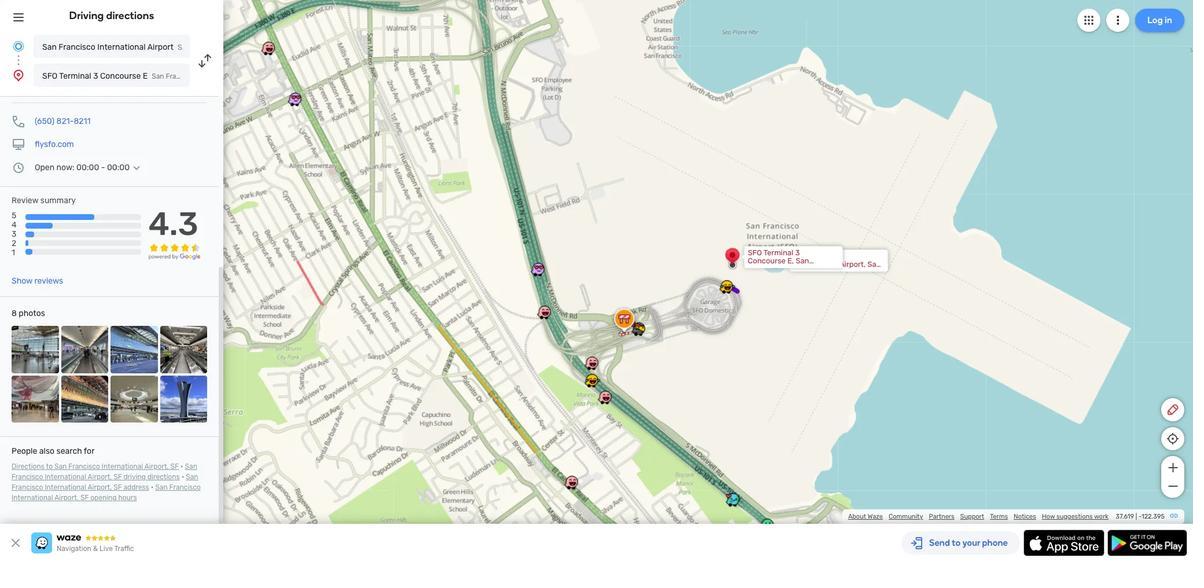 Task type: vqa. For each thing, say whether or not it's contained in the screenshot.
the topmost -
yes



Task type: locate. For each thing, give the bounding box(es) containing it.
francisco,
[[748, 265, 784, 273], [794, 268, 829, 277]]

sf inside san francisco international airport, sf opening hours
[[80, 494, 89, 502]]

link image
[[1170, 511, 1180, 521]]

&
[[93, 545, 98, 553]]

1 vertical spatial concourse
[[748, 257, 786, 265]]

international for san francisco international airport, sf address
[[45, 484, 86, 492]]

ca inside san francisco international airport, san francisco, ca 94128, usa
[[831, 268, 841, 277]]

1 vertical spatial terminal
[[764, 249, 794, 257]]

driving
[[69, 9, 104, 22]]

directions to san francisco international airport, sf link
[[12, 463, 179, 471]]

1 horizontal spatial 3
[[93, 71, 98, 81]]

francisco for san francisco international airport, sf opening hours
[[169, 484, 201, 492]]

san francisco international airport, sf address link
[[12, 473, 198, 492]]

san francisco international airport, sf opening hours
[[12, 484, 201, 502]]

concourse left 'e' in the left of the page
[[100, 71, 141, 81]]

clock image
[[12, 161, 25, 175]]

0 horizontal spatial 3
[[12, 229, 16, 239]]

821-
[[56, 116, 74, 126]]

current location image
[[12, 39, 25, 53]]

airport, for directions
[[88, 473, 112, 481]]

3 down the 5
[[12, 229, 16, 239]]

for
[[84, 446, 95, 456]]

sfo right "location" icon
[[42, 71, 58, 81]]

to
[[46, 463, 53, 471]]

computer image
[[12, 138, 25, 152]]

summary
[[40, 196, 76, 206]]

0 horizontal spatial 94128,
[[798, 265, 821, 273]]

international
[[97, 42, 146, 52], [794, 260, 838, 269], [102, 463, 143, 471], [45, 473, 86, 481], [45, 484, 86, 492], [12, 494, 53, 502]]

international for san francisco international airport, sf driving directions
[[45, 473, 86, 481]]

usa
[[823, 265, 838, 273], [868, 268, 883, 277]]

1 horizontal spatial usa
[[868, 268, 883, 277]]

concourse inside button
[[100, 71, 141, 81]]

sf for address
[[114, 484, 122, 492]]

1 vertical spatial -
[[1140, 513, 1142, 521]]

8211
[[74, 116, 91, 126]]

international for san francisco international airport, sf opening hours
[[12, 494, 53, 502]]

1
[[12, 248, 15, 258]]

review
[[12, 196, 38, 206]]

directions
[[106, 9, 154, 22], [148, 473, 180, 481]]

airport, inside san francisco international airport, sf opening hours
[[55, 494, 79, 502]]

5 4 3 2 1
[[12, 211, 17, 258]]

0 vertical spatial -
[[101, 163, 105, 173]]

1 horizontal spatial 00:00
[[107, 163, 130, 173]]

international inside san francisco international airport, san francisco, ca 94128, usa
[[794, 260, 838, 269]]

directions up san francisco international airport button
[[106, 9, 154, 22]]

sf inside the san francisco international airport, sf driving directions
[[114, 473, 122, 481]]

open now: 00:00 - 00:00 button
[[35, 163, 144, 173]]

sfo inside button
[[42, 71, 58, 81]]

1 horizontal spatial concourse
[[748, 257, 786, 265]]

san francisco international airport, sf opening hours link
[[12, 484, 201, 502]]

1 horizontal spatial 94128,
[[843, 268, 866, 277]]

ca inside sfo terminal 3 concourse e, san francisco, ca 94128, usa
[[786, 265, 796, 273]]

-
[[101, 163, 105, 173], [1140, 513, 1142, 521]]

1 horizontal spatial -
[[1140, 513, 1142, 521]]

pencil image
[[1167, 403, 1181, 417]]

zoom out image
[[1166, 479, 1181, 493]]

airport, inside the san francisco international airport, sf driving directions
[[88, 473, 112, 481]]

francisco, left e, in the right top of the page
[[748, 265, 784, 273]]

0 horizontal spatial ca
[[786, 265, 796, 273]]

photos
[[19, 309, 45, 319]]

francisco for san francisco international airport, sf driving directions
[[12, 473, 43, 481]]

live
[[100, 545, 113, 553]]

sf inside san francisco international airport, sf address
[[114, 484, 122, 492]]

community
[[889, 513, 924, 521]]

1 horizontal spatial ca
[[831, 268, 841, 277]]

reviews
[[34, 276, 63, 286]]

concourse for e,
[[748, 257, 786, 265]]

international for san francisco international airport
[[97, 42, 146, 52]]

airport,
[[840, 260, 866, 269], [145, 463, 169, 471], [88, 473, 112, 481], [88, 484, 112, 492], [55, 494, 79, 502]]

airport
[[148, 42, 174, 52]]

2
[[12, 239, 16, 249]]

1 horizontal spatial terminal
[[764, 249, 794, 257]]

3 for e,
[[796, 249, 800, 257]]

concourse left e, in the right top of the page
[[748, 257, 786, 265]]

international inside san francisco international airport, sf address
[[45, 484, 86, 492]]

sfo terminal 3 concourse e button
[[34, 64, 190, 87]]

san inside san francisco international airport, sf address
[[186, 473, 198, 481]]

0 horizontal spatial usa
[[823, 265, 838, 273]]

3 right e, in the right top of the page
[[796, 249, 800, 257]]

directions
[[12, 463, 44, 471]]

sfo for sfo terminal 3 concourse e
[[42, 71, 58, 81]]

international inside san francisco international airport, sf opening hours
[[12, 494, 53, 502]]

francisco inside san francisco international airport, sf address
[[12, 484, 43, 492]]

support
[[961, 513, 985, 521]]

122.395
[[1142, 513, 1166, 521]]

0 horizontal spatial francisco,
[[748, 265, 784, 273]]

1 vertical spatial 3
[[12, 229, 16, 239]]

francisco, inside sfo terminal 3 concourse e, san francisco, ca 94128, usa
[[748, 265, 784, 273]]

ca
[[786, 265, 796, 273], [831, 268, 841, 277]]

0 vertical spatial 3
[[93, 71, 98, 81]]

e
[[143, 71, 148, 81]]

0 horizontal spatial concourse
[[100, 71, 141, 81]]

(650) 821-8211
[[35, 116, 91, 126]]

8
[[12, 309, 17, 319]]

image 5 of san francisco international airport, sf image
[[12, 376, 59, 423]]

francisco inside san francisco international airport, san francisco, ca 94128, usa
[[809, 252, 843, 261]]

terminal inside button
[[59, 71, 91, 81]]

san
[[42, 42, 57, 52], [794, 252, 807, 261], [796, 257, 810, 265], [868, 260, 882, 269], [54, 463, 67, 471], [185, 463, 197, 471], [186, 473, 198, 481], [155, 484, 168, 492]]

francisco inside san francisco international airport, sf opening hours
[[169, 484, 201, 492]]

1 vertical spatial directions
[[148, 473, 180, 481]]

directions right driving
[[148, 473, 180, 481]]

3
[[93, 71, 98, 81], [12, 229, 16, 239], [796, 249, 800, 257]]

terms link
[[991, 513, 1009, 521]]

4.3
[[149, 205, 198, 243]]

show reviews
[[12, 276, 63, 286]]

san francisco international airport, sf address
[[12, 473, 198, 492]]

terms
[[991, 513, 1009, 521]]

terminal inside sfo terminal 3 concourse e, san francisco, ca 94128, usa
[[764, 249, 794, 257]]

94128, inside sfo terminal 3 concourse e, san francisco, ca 94128, usa
[[798, 265, 821, 273]]

concourse inside sfo terminal 3 concourse e, san francisco, ca 94128, usa
[[748, 257, 786, 265]]

san francisco international airport, sf driving directions link
[[12, 463, 197, 481]]

terminal
[[59, 71, 91, 81], [764, 249, 794, 257]]

airport, inside san francisco international airport, san francisco, ca 94128, usa
[[840, 260, 866, 269]]

0 horizontal spatial 00:00
[[76, 163, 99, 173]]

00:00
[[76, 163, 99, 173], [107, 163, 130, 173]]

0 vertical spatial terminal
[[59, 71, 91, 81]]

0 horizontal spatial sfo
[[42, 71, 58, 81]]

image 7 of san francisco international airport, sf image
[[111, 376, 158, 423]]

0 horizontal spatial -
[[101, 163, 105, 173]]

francisco
[[59, 42, 95, 52], [809, 252, 843, 261], [69, 463, 100, 471], [12, 473, 43, 481], [12, 484, 43, 492], [169, 484, 201, 492]]

francisco, down e, in the right top of the page
[[794, 268, 829, 277]]

3 inside button
[[93, 71, 98, 81]]

location image
[[12, 68, 25, 82]]

1 horizontal spatial sfo
[[748, 249, 763, 257]]

2 horizontal spatial 3
[[796, 249, 800, 257]]

2 vertical spatial 3
[[796, 249, 800, 257]]

3 down san francisco international airport
[[93, 71, 98, 81]]

image 4 of san francisco international airport, sf image
[[160, 326, 207, 373]]

francisco for san francisco international airport, sf address
[[12, 484, 43, 492]]

international for san francisco international airport, san francisco, ca 94128, usa
[[794, 260, 838, 269]]

partners
[[930, 513, 955, 521]]

sfo left e, in the right top of the page
[[748, 249, 763, 257]]

94128,
[[798, 265, 821, 273], [843, 268, 866, 277]]

review summary
[[12, 196, 76, 206]]

3 inside 5 4 3 2 1
[[12, 229, 16, 239]]

san francisco international airport
[[42, 42, 174, 52]]

3 for 1
[[12, 229, 16, 239]]

0 vertical spatial sfo
[[42, 71, 58, 81]]

3 inside sfo terminal 3 concourse e, san francisco, ca 94128, usa
[[796, 249, 800, 257]]

- left the chevron down image
[[101, 163, 105, 173]]

francisco inside the san francisco international airport, sf driving directions
[[12, 473, 43, 481]]

airport, for hours
[[55, 494, 79, 502]]

san inside the san francisco international airport, sf driving directions
[[185, 463, 197, 471]]

opening
[[90, 494, 117, 502]]

1 horizontal spatial francisco,
[[794, 268, 829, 277]]

1 vertical spatial sfo
[[748, 249, 763, 257]]

francisco inside san francisco international airport button
[[59, 42, 95, 52]]

37.619
[[1117, 513, 1135, 521]]

0 vertical spatial concourse
[[100, 71, 141, 81]]

sf for opening
[[80, 494, 89, 502]]

sf
[[171, 463, 179, 471], [114, 473, 122, 481], [114, 484, 122, 492], [80, 494, 89, 502]]

concourse
[[100, 71, 141, 81], [748, 257, 786, 265]]

1 00:00 from the left
[[76, 163, 99, 173]]

sfo
[[42, 71, 58, 81], [748, 249, 763, 257]]

international inside the san francisco international airport, sf driving directions
[[45, 473, 86, 481]]

how
[[1043, 513, 1056, 521]]

chevron down image
[[130, 163, 144, 173]]

sfo terminal 3 concourse e, san francisco, ca 94128, usa
[[748, 249, 838, 273]]

0 horizontal spatial terminal
[[59, 71, 91, 81]]

3 for e
[[93, 71, 98, 81]]

- right |
[[1140, 513, 1142, 521]]

open now: 00:00 - 00:00
[[35, 163, 130, 173]]

concourse for e
[[100, 71, 141, 81]]

how suggestions work link
[[1043, 513, 1109, 521]]

about waze link
[[849, 513, 884, 521]]

sfo inside sfo terminal 3 concourse e, san francisco, ca 94128, usa
[[748, 249, 763, 257]]

san francisco international airport button
[[34, 35, 190, 58]]

show
[[12, 276, 32, 286]]

x image
[[9, 536, 23, 550]]

also
[[39, 446, 55, 456]]

image 6 of san francisco international airport, sf image
[[61, 376, 108, 423]]

international inside button
[[97, 42, 146, 52]]



Task type: describe. For each thing, give the bounding box(es) containing it.
san inside button
[[42, 42, 57, 52]]

san francisco international airport, san francisco, ca 94128, usa
[[794, 252, 883, 277]]

4
[[12, 220, 17, 230]]

terminal for sfo terminal 3 concourse e, san francisco, ca 94128, usa
[[764, 249, 794, 257]]

usa inside san francisco international airport, san francisco, ca 94128, usa
[[868, 268, 883, 277]]

94128, inside san francisco international airport, san francisco, ca 94128, usa
[[843, 268, 866, 277]]

airport, inside san francisco international airport, sf address
[[88, 484, 112, 492]]

37.619 | -122.395
[[1117, 513, 1166, 521]]

call image
[[12, 115, 25, 129]]

directions to san francisco international airport, sf
[[12, 463, 179, 471]]

people also search for
[[12, 446, 95, 456]]

open
[[35, 163, 55, 173]]

francisco for san francisco international airport, san francisco, ca 94128, usa
[[809, 252, 843, 261]]

work
[[1095, 513, 1109, 521]]

8 photos
[[12, 309, 45, 319]]

francisco, inside san francisco international airport, san francisco, ca 94128, usa
[[794, 268, 829, 277]]

driving directions
[[69, 9, 154, 22]]

(650) 821-8211 link
[[35, 116, 91, 126]]

san francisco international airport, sf driving directions
[[12, 463, 197, 481]]

about
[[849, 513, 867, 521]]

traffic
[[114, 545, 134, 553]]

flysfo.com link
[[35, 140, 74, 149]]

usa inside sfo terminal 3 concourse e, san francisco, ca 94128, usa
[[823, 265, 838, 273]]

image 1 of san francisco international airport, sf image
[[12, 326, 59, 373]]

2 00:00 from the left
[[107, 163, 130, 173]]

notices link
[[1015, 513, 1037, 521]]

francisco for san francisco international airport
[[59, 42, 95, 52]]

image 3 of san francisco international airport, sf image
[[111, 326, 158, 373]]

|
[[1137, 513, 1138, 521]]

0 vertical spatial directions
[[106, 9, 154, 22]]

now:
[[56, 163, 75, 173]]

driving
[[124, 473, 146, 481]]

notices
[[1015, 513, 1037, 521]]

sfo for sfo terminal 3 concourse e, san francisco, ca 94128, usa
[[748, 249, 763, 257]]

zoom in image
[[1166, 461, 1181, 475]]

navigation & live traffic
[[57, 545, 134, 553]]

address
[[124, 484, 149, 492]]

navigation
[[57, 545, 91, 553]]

(650)
[[35, 116, 54, 126]]

search
[[56, 446, 82, 456]]

about waze community partners support terms notices how suggestions work
[[849, 513, 1109, 521]]

community link
[[889, 513, 924, 521]]

san inside san francisco international airport, sf opening hours
[[155, 484, 168, 492]]

directions inside the san francisco international airport, sf driving directions
[[148, 473, 180, 481]]

people
[[12, 446, 37, 456]]

waze
[[868, 513, 884, 521]]

image 8 of san francisco international airport, sf image
[[160, 376, 207, 423]]

hours
[[118, 494, 137, 502]]

sfo terminal 3 concourse e
[[42, 71, 148, 81]]

airport, for ca
[[840, 260, 866, 269]]

flysfo.com
[[35, 140, 74, 149]]

suggestions
[[1057, 513, 1094, 521]]

e,
[[788, 257, 795, 265]]

san inside sfo terminal 3 concourse e, san francisco, ca 94128, usa
[[796, 257, 810, 265]]

5
[[12, 211, 16, 221]]

support link
[[961, 513, 985, 521]]

terminal for sfo terminal 3 concourse e
[[59, 71, 91, 81]]

partners link
[[930, 513, 955, 521]]

sf for driving
[[114, 473, 122, 481]]

image 2 of san francisco international airport, sf image
[[61, 326, 108, 373]]



